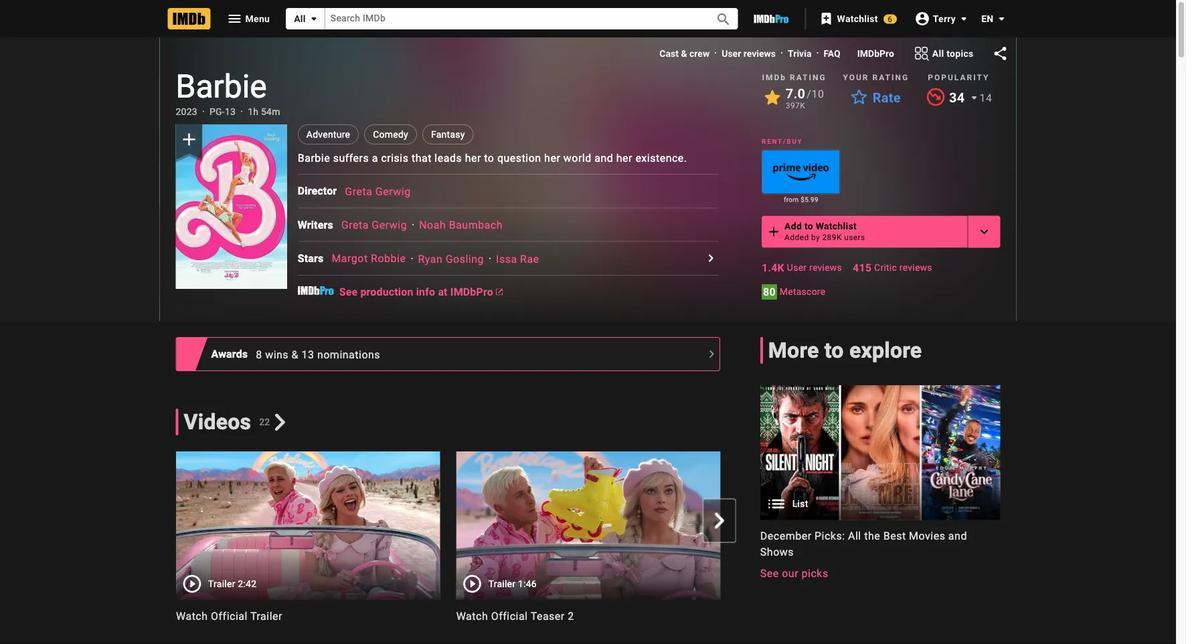 Task type: vqa. For each thing, say whether or not it's contained in the screenshot.
TO
yes



Task type: describe. For each thing, give the bounding box(es) containing it.
see full cast and crew element containing writers
[[298, 217, 341, 233]]

see for see production info at imdbpro
[[339, 286, 358, 298]]

from $5.99 group
[[762, 150, 841, 205]]

your
[[843, 73, 870, 82]]

2 her from the left
[[545, 152, 561, 164]]

all topics button
[[903, 43, 985, 64]]

watchlist image
[[819, 11, 835, 27]]

14
[[980, 91, 993, 104]]

menu button
[[216, 8, 281, 29]]

existence.
[[636, 152, 688, 164]]

december
[[761, 530, 812, 543]]

watch for watch official teaser 2
[[456, 611, 488, 623]]

crew
[[690, 48, 710, 59]]

1.4k user reviews
[[762, 262, 843, 275]]

greta for topmost greta gerwig 'button'
[[345, 185, 373, 198]]

a
[[372, 152, 378, 164]]

barbie for barbie
[[176, 68, 267, 105]]

teaser
[[531, 611, 565, 623]]

0 vertical spatial watchlist
[[838, 13, 879, 24]]

stars button
[[298, 251, 332, 267]]

trailer 2:42
[[208, 579, 256, 590]]

2023
[[176, 106, 198, 118]]

see more awards and nominations image
[[704, 347, 720, 363]]

3 her from the left
[[617, 152, 633, 164]]

user inside button
[[722, 48, 742, 59]]

arrow drop down image
[[994, 11, 1010, 27]]

issa rae button
[[496, 253, 540, 265]]

1 horizontal spatial trailer
[[250, 611, 282, 623]]

gerwig for topmost greta gerwig 'button'
[[376, 185, 411, 198]]

leads
[[435, 152, 462, 164]]

faq button
[[824, 47, 841, 60]]

noah baumbach
[[419, 219, 503, 232]]

margot robbie
[[332, 253, 406, 265]]

trailer 1:46
[[488, 579, 537, 590]]

users
[[845, 233, 866, 242]]

All search field
[[286, 8, 738, 29]]

0 vertical spatial greta gerwig button
[[345, 185, 411, 198]]

reviews for 415
[[900, 262, 933, 274]]

greta gerwig for topmost greta gerwig 'button'
[[345, 185, 411, 198]]

imdb
[[763, 73, 787, 82]]

80
[[764, 286, 776, 299]]

adventure
[[307, 129, 350, 140]]

at
[[438, 286, 448, 298]]

launch inline image
[[496, 289, 503, 296]]

metascore
[[780, 287, 826, 298]]

barbie suffers a crisis that leads her to question her world and her existence.
[[298, 152, 688, 164]]

wins
[[265, 349, 289, 361]]

barbie for barbie suffers a crisis that leads her to question her world and her existence.
[[298, 152, 330, 164]]

2023 button
[[176, 105, 198, 119]]

crisis
[[381, 152, 409, 164]]

trailer 1:46 link
[[456, 452, 721, 601]]

info
[[416, 286, 436, 298]]

trivia
[[788, 48, 812, 59]]

from $5.99 link
[[762, 195, 841, 205]]

80 metascore
[[764, 286, 826, 299]]

trailer 2:42 link
[[176, 452, 440, 601]]

1 horizontal spatial 13
[[302, 349, 314, 361]]

greta gerwig for bottom greta gerwig 'button'
[[341, 219, 407, 232]]

margot
[[332, 253, 368, 265]]

watch official trailer
[[176, 611, 282, 623]]

add image
[[766, 224, 782, 240]]

2:42
[[238, 579, 256, 590]]

user reviews button
[[722, 47, 776, 60]]

1 vertical spatial greta gerwig button
[[341, 219, 407, 232]]

trivia button
[[788, 47, 812, 60]]

chevron right inline image
[[272, 414, 289, 431]]

watchlist inside add to watchlist added by 289k users
[[816, 221, 857, 232]]

gerwig for bottom greta gerwig 'button'
[[372, 219, 407, 232]]

& inside button
[[681, 48, 688, 59]]

watch official teaser 2 link
[[456, 609, 721, 625]]

22
[[259, 417, 270, 428]]

fantasy button
[[423, 125, 474, 145]]

list
[[793, 499, 809, 510]]

7.0 / 10 397k
[[786, 86, 825, 111]]

rate
[[873, 90, 901, 105]]

1h 54m
[[248, 106, 280, 118]]

explore
[[850, 338, 922, 363]]

add
[[785, 221, 802, 232]]

the
[[865, 530, 881, 543]]

8
[[256, 349, 262, 361]]

add to watchlist added by 289k users
[[785, 221, 866, 242]]

videos
[[184, 410, 251, 435]]

more to explore
[[769, 338, 922, 363]]

1h
[[248, 106, 259, 118]]

ryan gosling
[[418, 253, 484, 265]]

pg-
[[210, 106, 225, 118]]

picks:
[[815, 530, 846, 543]]

289k
[[823, 233, 842, 242]]

trailer for trailer
[[208, 579, 235, 590]]

fantasy
[[431, 129, 465, 140]]

from $5.99
[[784, 196, 819, 204]]

$5.99
[[801, 196, 819, 204]]

see full cast and crew image
[[703, 251, 719, 267]]

cast & crew
[[660, 48, 710, 59]]



Task type: locate. For each thing, give the bounding box(es) containing it.
1 vertical spatial all
[[933, 48, 945, 59]]

0 horizontal spatial see
[[339, 286, 358, 298]]

more
[[769, 338, 819, 363]]

trailer left 2:42
[[208, 579, 235, 590]]

all inside all button
[[294, 13, 306, 24]]

greta gerwig button down a
[[345, 185, 411, 198]]

trailer 1:46 group
[[456, 452, 721, 601]]

see for see our picks
[[761, 568, 779, 581]]

reviews down 289k
[[810, 262, 843, 274]]

menu
[[245, 13, 270, 24]]

see full cast and crew element
[[298, 183, 345, 199], [298, 217, 341, 233]]

0 vertical spatial greta
[[345, 185, 373, 198]]

writers
[[298, 219, 333, 231]]

see full cast and crew element containing director
[[298, 183, 345, 199]]

1 rating from the left
[[790, 73, 827, 82]]

trailer left 1:46
[[488, 579, 516, 590]]

issa rae
[[496, 253, 540, 265]]

to up by
[[805, 221, 814, 232]]

415
[[853, 262, 872, 275]]

all right categories 'icon'
[[933, 48, 945, 59]]

terry button
[[908, 7, 973, 31]]

imdbpro left launch inline icon
[[451, 286, 494, 298]]

reviews
[[744, 48, 776, 59], [810, 262, 843, 274], [900, 262, 933, 274]]

official down trailer 2:42
[[211, 611, 247, 623]]

all button
[[286, 8, 325, 29]]

trailer 2:42 group
[[176, 452, 440, 601]]

official inside group
[[211, 611, 247, 623]]

0 horizontal spatial and
[[595, 152, 614, 164]]

user reviews
[[722, 48, 776, 59]]

0 vertical spatial barbie
[[176, 68, 267, 105]]

account circle image
[[915, 11, 931, 27]]

0 vertical spatial and
[[595, 152, 614, 164]]

noah
[[419, 219, 446, 232]]

1 vertical spatial greta gerwig
[[341, 219, 407, 232]]

menu image
[[227, 11, 243, 27]]

all inside all topics button
[[933, 48, 945, 59]]

2 vertical spatial all
[[849, 530, 862, 543]]

comedy button
[[364, 125, 417, 145]]

1 horizontal spatial all
[[849, 530, 862, 543]]

13
[[225, 106, 236, 118], [302, 349, 314, 361]]

to right more on the bottom of the page
[[825, 338, 844, 363]]

1 vertical spatial watchlist
[[816, 221, 857, 232]]

greta up margot
[[341, 219, 369, 232]]

1 horizontal spatial barbie
[[298, 152, 330, 164]]

barbie down adventure button
[[298, 152, 330, 164]]

added
[[785, 233, 809, 242]]

0 horizontal spatial 13
[[225, 106, 236, 118]]

0 vertical spatial see
[[339, 286, 358, 298]]

0 horizontal spatial watch
[[176, 611, 208, 623]]

0 horizontal spatial &
[[292, 349, 299, 361]]

1 vertical spatial see full cast and crew element
[[298, 217, 341, 233]]

nominations
[[317, 349, 380, 361]]

0 vertical spatial user
[[722, 48, 742, 59]]

1 see full cast and crew element from the top
[[298, 183, 345, 199]]

user right 1.4k
[[788, 262, 807, 274]]

1 official from the left
[[211, 611, 247, 623]]

greta gerwig button up margot robbie at the top left of the page
[[341, 219, 407, 232]]

picks
[[802, 568, 829, 581]]

best
[[884, 530, 907, 543]]

415 critic reviews
[[853, 262, 933, 275]]

34
[[950, 90, 965, 105]]

reviews inside the 1.4k user reviews
[[810, 262, 843, 274]]

rating for imdb rating
[[790, 73, 827, 82]]

rate button
[[844, 86, 909, 110]]

movies
[[910, 530, 946, 543]]

rating up /
[[790, 73, 827, 82]]

1 her from the left
[[465, 152, 481, 164]]

barbie up pg-13
[[176, 68, 267, 105]]

shows
[[761, 547, 794, 559]]

december picks: all the best movies and shows link
[[761, 529, 1001, 561]]

imdbpro button
[[858, 47, 895, 60]]

0 vertical spatial see full cast and crew element
[[298, 183, 345, 199]]

trailer down 2:42
[[250, 611, 282, 623]]

watchlist
[[838, 13, 879, 24], [816, 221, 857, 232]]

chevron right inline image
[[712, 513, 728, 529]]

1 horizontal spatial and
[[949, 530, 968, 543]]

rating for your rating
[[873, 73, 910, 82]]

arrow drop down image inside terry button
[[957, 11, 973, 27]]

arrow drop down image
[[957, 11, 973, 27], [306, 11, 322, 27], [967, 90, 983, 106]]

reviews inside "415 critic reviews"
[[900, 262, 933, 274]]

stars
[[298, 252, 324, 265]]

0 horizontal spatial trailer
[[208, 579, 235, 590]]

arrow drop down image right menu at the top left
[[306, 11, 322, 27]]

user inside the 1.4k user reviews
[[788, 262, 807, 274]]

pg-13
[[210, 106, 236, 118]]

all left the
[[849, 530, 862, 543]]

0 horizontal spatial all
[[294, 13, 306, 24]]

rent/buy
[[762, 138, 803, 146]]

director
[[298, 185, 337, 198]]

by
[[812, 233, 821, 242]]

trailer for teaser
[[488, 579, 516, 590]]

see left our
[[761, 568, 779, 581]]

0 horizontal spatial rating
[[790, 73, 827, 82]]

share on social media image
[[993, 46, 1009, 62]]

watch for watch official trailer
[[176, 611, 208, 623]]

see our picks button
[[761, 566, 829, 582]]

see full cast and crew element down 'director'
[[298, 217, 341, 233]]

1 horizontal spatial see
[[761, 568, 779, 581]]

2 see full cast and crew element from the top
[[298, 217, 341, 233]]

1 vertical spatial imdbpro
[[451, 286, 494, 298]]

watchlist up 289k
[[816, 221, 857, 232]]

gerwig down crisis
[[376, 185, 411, 198]]

0 horizontal spatial barbie
[[176, 68, 267, 105]]

none field inside the all search box
[[325, 8, 701, 29]]

1 vertical spatial barbie
[[298, 152, 330, 164]]

& right 'wins' on the bottom
[[292, 349, 299, 361]]

that
[[412, 152, 432, 164]]

ryan gosling and margot robbie in barbie (2023) image
[[176, 125, 287, 289]]

1 horizontal spatial to
[[805, 221, 814, 232]]

all right menu at the top left
[[294, 13, 306, 24]]

2 horizontal spatial reviews
[[900, 262, 933, 274]]

see down margot
[[339, 286, 358, 298]]

0 horizontal spatial user
[[722, 48, 742, 59]]

0 horizontal spatial reviews
[[744, 48, 776, 59]]

to
[[484, 152, 495, 164], [805, 221, 814, 232], [825, 338, 844, 363]]

reviews for 1.4k
[[810, 262, 843, 274]]

2 vertical spatial to
[[825, 338, 844, 363]]

13 inside the pg-13 button
[[225, 106, 236, 118]]

1 vertical spatial see
[[761, 568, 779, 581]]

watch official teaser 2 group
[[456, 452, 721, 641]]

add title to another list image
[[977, 224, 993, 240]]

reviews right critic
[[900, 262, 933, 274]]

0 horizontal spatial imdbpro
[[451, 286, 494, 298]]

1 horizontal spatial her
[[545, 152, 561, 164]]

official for trailer
[[211, 611, 247, 623]]

official for teaser
[[491, 611, 528, 623]]

reviews inside button
[[744, 48, 776, 59]]

watchlist right watchlist 'image'
[[838, 13, 879, 24]]

awards button
[[211, 347, 256, 363]]

group containing watch official trailer
[[160, 452, 1001, 641]]

official teaser 2 image
[[456, 452, 721, 601]]

awards
[[211, 348, 248, 361]]

ryan
[[418, 253, 443, 265]]

watch inside group
[[456, 611, 488, 623]]

0 horizontal spatial official
[[211, 611, 247, 623]]

trailer inside group
[[208, 579, 235, 590]]

to for add
[[805, 221, 814, 232]]

all for all
[[294, 13, 306, 24]]

2
[[568, 611, 574, 623]]

and right world
[[595, 152, 614, 164]]

home image
[[168, 8, 211, 29]]

None field
[[325, 8, 701, 29]]

greta down suffers on the left of the page
[[345, 185, 373, 198]]

13 left 1h
[[225, 106, 236, 118]]

gerwig up the 'robbie'
[[372, 219, 407, 232]]

2 horizontal spatial all
[[933, 48, 945, 59]]

greta gerwig down a
[[345, 185, 411, 198]]

to for more
[[825, 338, 844, 363]]

0 vertical spatial gerwig
[[376, 185, 411, 198]]

arrow drop down image left en
[[957, 11, 973, 27]]

arrow drop down image right 34
[[967, 90, 983, 106]]

0 vertical spatial &
[[681, 48, 688, 59]]

cast & crew button
[[660, 47, 710, 60]]

2 rating from the left
[[873, 73, 910, 82]]

group containing december picks: all the best movies and shows
[[761, 386, 1001, 582]]

to inside add to watchlist added by 289k users
[[805, 221, 814, 232]]

7.0
[[786, 86, 806, 101]]

and right 'movies'
[[949, 530, 968, 543]]

our
[[782, 568, 799, 581]]

all for all topics
[[933, 48, 945, 59]]

1 vertical spatial &
[[292, 349, 299, 361]]

topics
[[947, 48, 974, 59]]

watch inside group
[[176, 611, 208, 623]]

production
[[361, 286, 414, 298]]

2 watch from the left
[[456, 611, 488, 623]]

margot robbie button
[[332, 253, 406, 265]]

0 vertical spatial greta gerwig
[[345, 185, 411, 198]]

1 vertical spatial gerwig
[[372, 219, 407, 232]]

list group
[[761, 386, 1001, 521]]

0 vertical spatial all
[[294, 13, 306, 24]]

gerwig
[[376, 185, 411, 198], [372, 219, 407, 232]]

greta gerwig up margot robbie at the top left of the page
[[341, 219, 407, 232]]

0 vertical spatial imdbpro
[[858, 48, 895, 59]]

barbie
[[176, 68, 267, 105], [298, 152, 330, 164]]

397k
[[786, 101, 806, 111]]

noah baumbach button
[[419, 219, 503, 232]]

and inside december picks: all the best movies and shows
[[949, 530, 968, 543]]

&
[[681, 48, 688, 59], [292, 349, 299, 361]]

rating up rate
[[873, 73, 910, 82]]

1 watch from the left
[[176, 611, 208, 623]]

watch official teaser 2
[[456, 611, 574, 623]]

see full cast and crew element up the writers
[[298, 183, 345, 199]]

1.4k
[[762, 262, 785, 275]]

from
[[784, 196, 799, 204]]

1 horizontal spatial reviews
[[810, 262, 843, 274]]

see production info at imdbpro button
[[339, 286, 503, 298]]

10
[[812, 87, 825, 100]]

1 horizontal spatial rating
[[873, 73, 910, 82]]

0 horizontal spatial to
[[484, 152, 495, 164]]

0 vertical spatial to
[[484, 152, 495, 164]]

1 horizontal spatial imdbpro
[[858, 48, 895, 59]]

0 horizontal spatial her
[[465, 152, 481, 164]]

official trailer image
[[176, 452, 440, 601]]

her right the leads
[[465, 152, 481, 164]]

to left question
[[484, 152, 495, 164]]

her left world
[[545, 152, 561, 164]]

official inside group
[[491, 611, 528, 623]]

ryan gosling button
[[418, 253, 484, 265]]

pg-13 button
[[210, 105, 236, 119]]

1 vertical spatial to
[[805, 221, 814, 232]]

1 horizontal spatial watch
[[456, 611, 488, 623]]

baumbach
[[449, 219, 503, 232]]

group
[[176, 125, 287, 289], [762, 150, 841, 195], [761, 386, 1001, 582], [160, 452, 1001, 641], [737, 452, 1001, 601]]

2 horizontal spatial trailer
[[488, 579, 516, 590]]

arrow drop down image inside all button
[[306, 11, 322, 27]]

8 wins & 13 nominations
[[256, 349, 380, 361]]

greta for bottom greta gerwig 'button'
[[341, 219, 369, 232]]

rating
[[790, 73, 827, 82], [873, 73, 910, 82]]

cast
[[660, 48, 679, 59]]

& right cast
[[681, 48, 688, 59]]

1 horizontal spatial official
[[491, 611, 528, 623]]

rae
[[520, 253, 540, 265]]

trailer inside group
[[488, 579, 516, 590]]

imdbpro up your rating
[[858, 48, 895, 59]]

6
[[888, 14, 893, 24]]

2 official from the left
[[491, 611, 528, 623]]

watch on prime video image
[[763, 150, 840, 194]]

your rating
[[843, 73, 910, 82]]

2 horizontal spatial her
[[617, 152, 633, 164]]

faq
[[824, 48, 841, 59]]

imdb rating
[[763, 73, 827, 82]]

2 horizontal spatial to
[[825, 338, 844, 363]]

comedy
[[373, 129, 409, 140]]

13 right 'wins' on the bottom
[[302, 349, 314, 361]]

0 vertical spatial 13
[[225, 106, 236, 118]]

official teaser image
[[737, 452, 1001, 601]]

robbie
[[371, 253, 406, 265]]

december picks: all the best movies and shows
[[761, 530, 968, 559]]

imdbpro
[[858, 48, 895, 59], [451, 286, 494, 298]]

en
[[982, 13, 994, 24]]

Search IMDb text field
[[325, 8, 701, 29]]

critic
[[875, 262, 898, 274]]

reviews up imdb
[[744, 48, 776, 59]]

1 vertical spatial greta
[[341, 219, 369, 232]]

1 horizontal spatial &
[[681, 48, 688, 59]]

production art image
[[761, 386, 1001, 521]]

54m
[[261, 106, 280, 118]]

1 vertical spatial 13
[[302, 349, 314, 361]]

1 horizontal spatial user
[[788, 262, 807, 274]]

user right crew
[[722, 48, 742, 59]]

her left existence.
[[617, 152, 633, 164]]

popularity
[[928, 73, 990, 82]]

official down the trailer 1:46
[[491, 611, 528, 623]]

1 vertical spatial and
[[949, 530, 968, 543]]

1 vertical spatial user
[[788, 262, 807, 274]]

suffers
[[333, 152, 369, 164]]

categories image
[[914, 46, 930, 62]]

see inside button
[[761, 568, 779, 581]]

submit search image
[[716, 11, 732, 27]]

all topics
[[933, 48, 974, 59]]

1:46
[[518, 579, 537, 590]]

user
[[722, 48, 742, 59], [788, 262, 807, 274]]

watch official trailer group
[[176, 452, 440, 641]]

all inside december picks: all the best movies and shows
[[849, 530, 862, 543]]

world
[[564, 152, 592, 164]]



